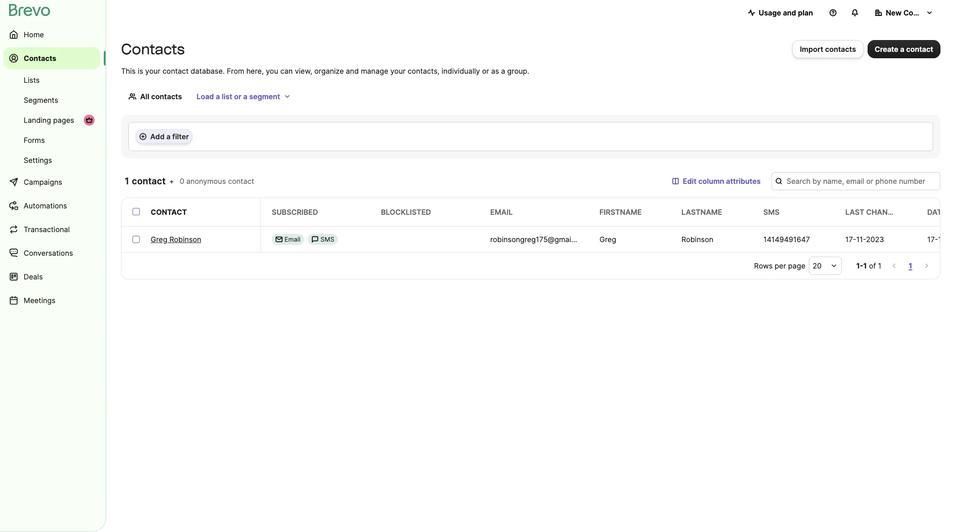 Task type: locate. For each thing, give the bounding box(es) containing it.
organize
[[315, 67, 344, 76]]

sms up 14149491647
[[764, 208, 780, 217]]

your right is
[[145, 67, 161, 76]]

a for add a filter
[[166, 132, 171, 141]]

meetings
[[24, 296, 56, 305]]

1 vertical spatial sms
[[321, 236, 335, 243]]

1 vertical spatial and
[[346, 67, 359, 76]]

1
[[125, 176, 130, 187], [864, 261, 868, 271], [879, 261, 882, 271], [909, 261, 913, 271]]

page
[[789, 261, 806, 271]]

1 horizontal spatial contacts
[[121, 41, 185, 58]]

1 11- from the left
[[857, 235, 867, 244]]

greg for greg robinson
[[151, 235, 167, 244]]

contact right anonymous
[[228, 177, 254, 186]]

0 horizontal spatial contacts
[[24, 54, 56, 63]]

17-11-20
[[928, 235, 956, 244]]

17- down the date
[[928, 235, 939, 244]]

of
[[870, 261, 877, 271]]

0 horizontal spatial greg
[[151, 235, 167, 244]]

lists
[[24, 76, 40, 85]]

import
[[801, 45, 824, 54]]

automations
[[24, 201, 67, 210]]

0 horizontal spatial your
[[145, 67, 161, 76]]

landing pages
[[24, 116, 74, 125]]

import contacts button
[[793, 40, 864, 58]]

a left the list
[[216, 92, 220, 101]]

add
[[150, 132, 165, 141]]

1-1 of 1
[[857, 261, 882, 271]]

settings
[[24, 156, 52, 165]]

contacts for all contacts
[[151, 92, 182, 101]]

contact up all contacts in the left of the page
[[163, 67, 189, 76]]

contacts up lists
[[24, 54, 56, 63]]

date ad
[[928, 208, 956, 217]]

1 horizontal spatial robinson
[[682, 235, 714, 244]]

11- up 1-
[[857, 235, 867, 244]]

greg
[[151, 235, 167, 244], [600, 235, 617, 244]]

load a list or a segment
[[197, 92, 280, 101]]

email
[[491, 208, 513, 217]]

a right as
[[501, 67, 506, 76]]

20 button
[[810, 257, 842, 275]]

changed
[[867, 208, 904, 217]]

landing pages link
[[4, 111, 100, 129]]

manage
[[361, 67, 389, 76]]

blocklisted
[[381, 208, 431, 217]]

a right create
[[901, 45, 905, 54]]

sms right left___c25ys image
[[321, 236, 335, 243]]

17-
[[846, 235, 857, 244], [928, 235, 939, 244]]

2 robinson from the left
[[682, 235, 714, 244]]

+
[[169, 177, 174, 186]]

left___c25ys image
[[276, 236, 283, 243]]

all contacts
[[140, 92, 182, 101]]

contacts right all
[[151, 92, 182, 101]]

and
[[784, 8, 797, 17], [346, 67, 359, 76]]

1 horizontal spatial 11-
[[939, 235, 949, 244]]

0 horizontal spatial and
[[346, 67, 359, 76]]

view,
[[295, 67, 312, 76]]

11-
[[857, 235, 867, 244], [939, 235, 949, 244]]

11- down date ad
[[939, 235, 949, 244]]

pages
[[53, 116, 74, 125]]

lastname
[[682, 208, 723, 217]]

last changed
[[846, 208, 904, 217]]

2 greg from the left
[[600, 235, 617, 244]]

contacts inside import contacts button
[[826, 45, 857, 54]]

20 right page
[[813, 261, 822, 271]]

and left manage
[[346, 67, 359, 76]]

your
[[145, 67, 161, 76], [391, 67, 406, 76]]

import contacts
[[801, 45, 857, 54]]

2 11- from the left
[[939, 235, 949, 244]]

0 horizontal spatial 17-
[[846, 235, 857, 244]]

0 horizontal spatial or
[[234, 92, 242, 101]]

add a filter button
[[136, 129, 193, 144]]

contact
[[907, 45, 934, 54], [163, 67, 189, 76], [132, 176, 166, 187], [228, 177, 254, 186]]

segments
[[24, 96, 58, 105]]

17- for 17-11-20
[[928, 235, 939, 244]]

0 horizontal spatial 20
[[813, 261, 822, 271]]

a right add
[[166, 132, 171, 141]]

sms
[[764, 208, 780, 217], [321, 236, 335, 243]]

and left the plan
[[784, 8, 797, 17]]

1 greg from the left
[[151, 235, 167, 244]]

all
[[140, 92, 149, 101]]

contact right create
[[907, 45, 934, 54]]

1 horizontal spatial 17-
[[928, 235, 939, 244]]

or left as
[[482, 67, 489, 76]]

0 horizontal spatial contacts
[[151, 92, 182, 101]]

1 contact + 0 anonymous contact
[[125, 176, 254, 187]]

a for load a list or a segment
[[216, 92, 220, 101]]

2 your from the left
[[391, 67, 406, 76]]

1 your from the left
[[145, 67, 161, 76]]

conversations link
[[4, 242, 100, 264]]

contacts up is
[[121, 41, 185, 58]]

1 button
[[908, 260, 915, 272]]

deals
[[24, 272, 43, 282]]

usage
[[759, 8, 782, 17]]

0 vertical spatial and
[[784, 8, 797, 17]]

contacts right import
[[826, 45, 857, 54]]

1 17- from the left
[[846, 235, 857, 244]]

usage and plan
[[759, 8, 814, 17]]

0 vertical spatial contacts
[[826, 45, 857, 54]]

0 vertical spatial 20
[[949, 235, 956, 244]]

contacts inside contacts link
[[24, 54, 56, 63]]

20
[[949, 235, 956, 244], [813, 261, 822, 271]]

here,
[[247, 67, 264, 76]]

1 horizontal spatial contacts
[[826, 45, 857, 54]]

20 down the ad
[[949, 235, 956, 244]]

1 horizontal spatial sms
[[764, 208, 780, 217]]

20 inside 20 popup button
[[813, 261, 822, 271]]

contacts
[[826, 45, 857, 54], [151, 92, 182, 101]]

edit
[[683, 177, 697, 186]]

17- left 2023
[[846, 235, 857, 244]]

or
[[482, 67, 489, 76], [234, 92, 242, 101]]

1 horizontal spatial greg
[[600, 235, 617, 244]]

a for create a contact
[[901, 45, 905, 54]]

ad
[[949, 208, 956, 217]]

robinson down lastname at top right
[[682, 235, 714, 244]]

contacts
[[121, 41, 185, 58], [24, 54, 56, 63]]

or right the list
[[234, 92, 242, 101]]

greg down contact
[[151, 235, 167, 244]]

your right manage
[[391, 67, 406, 76]]

1 vertical spatial or
[[234, 92, 242, 101]]

robinson down contact
[[170, 235, 201, 244]]

1 vertical spatial contacts
[[151, 92, 182, 101]]

2 17- from the left
[[928, 235, 939, 244]]

1 vertical spatial 20
[[813, 261, 822, 271]]

company
[[904, 8, 938, 17]]

a
[[901, 45, 905, 54], [501, 67, 506, 76], [216, 92, 220, 101], [243, 92, 248, 101], [166, 132, 171, 141]]

1 horizontal spatial or
[[482, 67, 489, 76]]

individually
[[442, 67, 480, 76]]

greg robinson link
[[151, 234, 201, 245]]

conversations
[[24, 249, 73, 258]]

column
[[699, 177, 725, 186]]

plan
[[799, 8, 814, 17]]

1 horizontal spatial your
[[391, 67, 406, 76]]

0 horizontal spatial robinson
[[170, 235, 201, 244]]

1 horizontal spatial and
[[784, 8, 797, 17]]

14149491647
[[764, 235, 811, 244]]

greg down firstname
[[600, 235, 617, 244]]

0 horizontal spatial 11-
[[857, 235, 867, 244]]



Task type: vqa. For each thing, say whether or not it's contained in the screenshot.
THE FILTER at left
yes



Task type: describe. For each thing, give the bounding box(es) containing it.
or inside 'load a list or a segment' button
[[234, 92, 242, 101]]

transactional
[[24, 225, 70, 234]]

this is your contact database. from here, you can view, organize and manage your contacts, individually or as a group.
[[121, 67, 530, 76]]

contact
[[151, 208, 187, 217]]

this
[[121, 67, 136, 76]]

left___c25ys image
[[312, 236, 319, 243]]

edit column attributes button
[[665, 172, 769, 190]]

segment
[[249, 92, 280, 101]]

load a list or a segment button
[[189, 87, 299, 106]]

is
[[138, 67, 143, 76]]

anonymous
[[186, 177, 226, 186]]

firstname
[[600, 208, 642, 217]]

0 vertical spatial or
[[482, 67, 489, 76]]

17-11-2023
[[846, 235, 885, 244]]

create a contact button
[[868, 40, 941, 58]]

contacts for import contacts
[[826, 45, 857, 54]]

deals link
[[4, 266, 100, 288]]

home
[[24, 30, 44, 39]]

17- for 17-11-2023
[[846, 235, 857, 244]]

forms link
[[4, 131, 100, 149]]

1-
[[857, 261, 864, 271]]

11- for 20
[[939, 235, 949, 244]]

add a filter
[[150, 132, 189, 141]]

settings link
[[4, 151, 100, 169]]

meetings link
[[4, 290, 100, 312]]

email
[[285, 236, 301, 243]]

list
[[222, 92, 232, 101]]

usage and plan button
[[741, 4, 821, 22]]

contacts,
[[408, 67, 440, 76]]

filter
[[172, 132, 189, 141]]

per
[[775, 261, 787, 271]]

greg for greg
[[600, 235, 617, 244]]

0
[[180, 177, 184, 186]]

robinsongreg175@gmail.com
[[491, 235, 590, 244]]

contact inside 1 contact + 0 anonymous contact
[[228, 177, 254, 186]]

1 inside button
[[909, 261, 913, 271]]

forms
[[24, 136, 45, 145]]

0 horizontal spatial sms
[[321, 236, 335, 243]]

1 horizontal spatial 20
[[949, 235, 956, 244]]

and inside button
[[784, 8, 797, 17]]

from
[[227, 67, 244, 76]]

rows per page
[[755, 261, 806, 271]]

load
[[197, 92, 214, 101]]

0 vertical spatial sms
[[764, 208, 780, 217]]

2023
[[867, 235, 885, 244]]

new
[[887, 8, 902, 17]]

a right the list
[[243, 92, 248, 101]]

segments link
[[4, 91, 100, 109]]

group.
[[508, 67, 530, 76]]

contact inside button
[[907, 45, 934, 54]]

11- for 2023
[[857, 235, 867, 244]]

Search by name, email or phone number search field
[[772, 172, 941, 190]]

create
[[875, 45, 899, 54]]

transactional link
[[4, 219, 100, 241]]

new company button
[[868, 4, 941, 22]]

contacts link
[[4, 47, 100, 69]]

subscribed
[[272, 208, 318, 217]]

lists link
[[4, 71, 100, 89]]

create a contact
[[875, 45, 934, 54]]

date
[[928, 208, 947, 217]]

as
[[491, 67, 499, 76]]

left___rvooi image
[[86, 117, 93, 124]]

can
[[281, 67, 293, 76]]

campaigns
[[24, 178, 62, 187]]

contact left +
[[132, 176, 166, 187]]

greg robinson
[[151, 235, 201, 244]]

last
[[846, 208, 865, 217]]

edit column attributes
[[683, 177, 761, 186]]

rows
[[755, 261, 773, 271]]

1 robinson from the left
[[170, 235, 201, 244]]

landing
[[24, 116, 51, 125]]

database.
[[191, 67, 225, 76]]

home link
[[4, 24, 100, 46]]

campaigns link
[[4, 171, 100, 193]]



